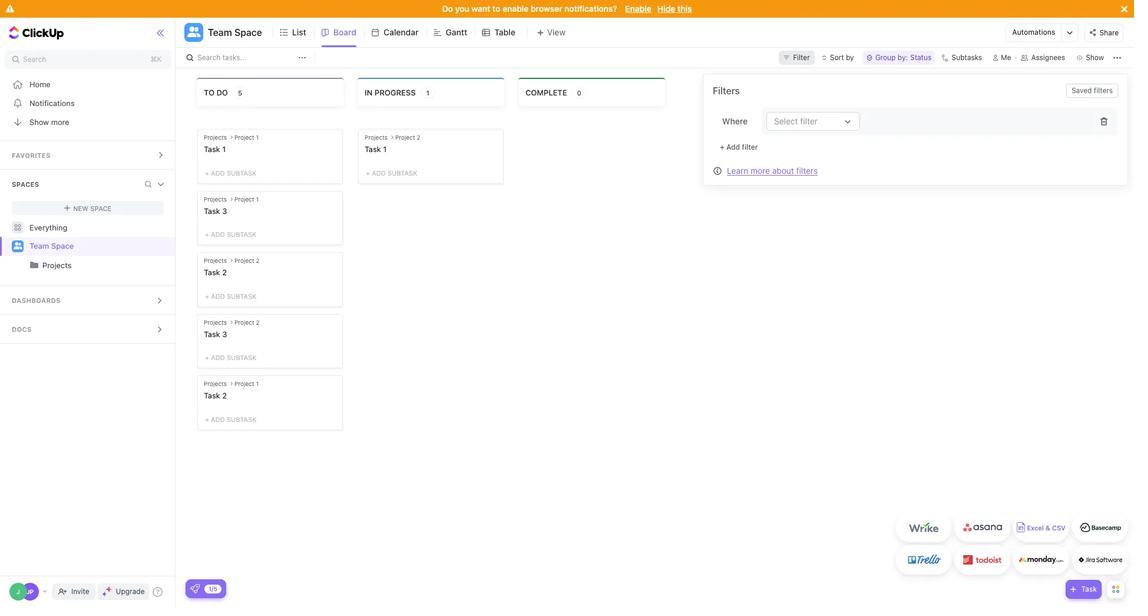 Task type: describe. For each thing, give the bounding box(es) containing it.
+ up task 2
[[205, 231, 209, 238]]

‎task for ‎task 2
[[204, 391, 220, 400]]

add up learn
[[727, 143, 740, 151]]

favorites button
[[0, 141, 176, 169]]

new
[[73, 204, 88, 212]]

projects down ‎task 1
[[204, 195, 227, 202]]

share button
[[1085, 23, 1124, 42]]

+ add subtask up task 2
[[205, 231, 257, 238]]

where
[[722, 116, 748, 126]]

assignees
[[1032, 53, 1066, 62]]

search for search tasks...
[[197, 53, 221, 62]]

show more
[[29, 117, 69, 126]]

table
[[495, 27, 516, 37]]

add down "task 1"
[[372, 169, 386, 177]]

select
[[774, 116, 798, 126]]

select filter button
[[767, 112, 860, 131]]

do
[[442, 4, 453, 14]]

1/5
[[209, 585, 217, 592]]

new space
[[73, 204, 112, 212]]

add down ‎task 1
[[211, 169, 225, 177]]

team for 'team space' link
[[29, 241, 49, 251]]

2 projects link from the left
[[42, 256, 165, 275]]

onboarding checklist button image
[[190, 584, 200, 593]]

share
[[1100, 28, 1119, 37]]

+ down "task 1"
[[366, 169, 370, 177]]

1 vertical spatial to
[[204, 88, 215, 97]]

add up '‎task 2'
[[211, 354, 225, 361]]

task 3 for project 1
[[204, 206, 227, 215]]

3 for project 2
[[222, 329, 227, 339]]

excel
[[1027, 524, 1044, 532]]

in
[[365, 88, 373, 97]]

notifications
[[29, 98, 75, 108]]

task 3 for project 2
[[204, 329, 227, 339]]

list
[[292, 27, 306, 37]]

home
[[29, 79, 51, 89]]

2 horizontal spatial filters
[[1094, 86, 1113, 95]]

do you want to enable browser notifications? enable hide this
[[442, 4, 692, 14]]

tasks...
[[223, 53, 246, 62]]

+ up '‎task 2'
[[205, 354, 209, 361]]

projects up "task 1"
[[365, 134, 388, 141]]

calendar link
[[384, 18, 423, 47]]

want
[[472, 4, 490, 14]]

gantt
[[446, 27, 468, 37]]

learn more about filters link
[[727, 165, 818, 175]]

1 horizontal spatial to
[[493, 4, 501, 14]]

automations button
[[1007, 24, 1062, 41]]

space for 'team space' link
[[51, 241, 74, 251]]

team space link
[[29, 237, 165, 256]]

me
[[1001, 53, 1012, 62]]

team space for team space button
[[208, 27, 262, 38]]

notifications?
[[565, 4, 617, 14]]

1 projects link from the left
[[1, 256, 165, 275]]

0
[[577, 89, 581, 96]]

csv
[[1052, 524, 1066, 532]]

list link
[[292, 18, 311, 47]]

team space for 'team space' link
[[29, 241, 74, 251]]

add down '‎task 2'
[[211, 415, 225, 423]]

3 for project 1
[[222, 206, 227, 215]]

&
[[1046, 524, 1051, 532]]

+ down ‎task 1
[[205, 169, 209, 177]]

+ down where
[[720, 143, 725, 151]]

1 horizontal spatial filters
[[797, 165, 818, 175]]

onboarding checklist button element
[[190, 584, 200, 593]]

project 2 for task 2
[[235, 257, 260, 264]]

‎task for ‎task 1
[[204, 144, 220, 154]]



Task type: locate. For each thing, give the bounding box(es) containing it.
more
[[51, 117, 69, 126], [751, 165, 770, 175]]

projects link
[[1, 256, 165, 275], [42, 256, 165, 275]]

0 vertical spatial more
[[51, 117, 69, 126]]

you
[[455, 4, 469, 14]]

+ add subtask down task 2
[[205, 292, 257, 300]]

sidebar navigation
[[0, 18, 176, 607]]

more down notifications
[[51, 117, 69, 126]]

+ add subtask
[[205, 169, 257, 177], [366, 169, 418, 177], [205, 231, 257, 238], [205, 292, 257, 300], [205, 354, 257, 361], [205, 415, 257, 423]]

more inside sidebar navigation
[[51, 117, 69, 126]]

progress
[[375, 88, 416, 97]]

search inside sidebar navigation
[[23, 55, 46, 64]]

1 vertical spatial project 2
[[235, 257, 260, 264]]

me button
[[988, 51, 1016, 65]]

docs
[[12, 325, 32, 333]]

0 horizontal spatial team
[[29, 241, 49, 251]]

1 horizontal spatial team
[[208, 27, 232, 38]]

everything
[[29, 222, 67, 232]]

3
[[222, 206, 227, 215], [222, 329, 227, 339]]

1 horizontal spatial more
[[751, 165, 770, 175]]

team space button
[[203, 19, 262, 45]]

filter
[[801, 116, 818, 126], [742, 143, 758, 151]]

filters right about at the top right
[[797, 165, 818, 175]]

select filter
[[774, 116, 818, 126]]

to
[[493, 4, 501, 14], [204, 88, 215, 97]]

1 vertical spatial team space
[[29, 241, 74, 251]]

team space up tasks...
[[208, 27, 262, 38]]

project 2 for task 3
[[235, 319, 260, 326]]

1 vertical spatial project 1
[[235, 195, 259, 202]]

filter up learn
[[742, 143, 758, 151]]

1
[[426, 89, 430, 96], [256, 134, 259, 141], [222, 144, 226, 154], [383, 144, 387, 154], [256, 195, 259, 202], [256, 380, 259, 387]]

projects up ‎task 1
[[204, 134, 227, 141]]

projects inside sidebar navigation
[[42, 260, 72, 270]]

1 ‎task from the top
[[204, 144, 220, 154]]

0 vertical spatial filter
[[801, 116, 818, 126]]

0 vertical spatial project 2
[[395, 134, 421, 141]]

1 vertical spatial space
[[90, 204, 112, 212]]

+ add filter
[[720, 143, 758, 151]]

0 horizontal spatial team space
[[29, 241, 74, 251]]

board link
[[333, 18, 361, 47]]

to left do at top
[[204, 88, 215, 97]]

space for team space button
[[234, 27, 262, 38]]

task 1
[[365, 144, 387, 154]]

0 vertical spatial project 1
[[235, 134, 259, 141]]

space up the search tasks... text field
[[234, 27, 262, 38]]

project 1 for ‎task 1
[[235, 134, 259, 141]]

hide
[[658, 4, 676, 14]]

1 horizontal spatial space
[[90, 204, 112, 212]]

team space down everything
[[29, 241, 74, 251]]

search left tasks...
[[197, 53, 221, 62]]

this
[[678, 4, 692, 14]]

add up task 2
[[211, 231, 225, 238]]

team down everything
[[29, 241, 49, 251]]

0 vertical spatial to
[[493, 4, 501, 14]]

more right learn
[[751, 165, 770, 175]]

0 vertical spatial 3
[[222, 206, 227, 215]]

favorites
[[12, 151, 50, 159]]

about
[[772, 165, 794, 175]]

invite
[[71, 587, 89, 596]]

team
[[208, 27, 232, 38], [29, 241, 49, 251]]

more for show
[[51, 117, 69, 126]]

filters
[[713, 85, 740, 96], [1094, 86, 1113, 95], [797, 165, 818, 175]]

saved
[[1072, 86, 1092, 95]]

1 project 1 from the top
[[235, 134, 259, 141]]

do
[[217, 88, 228, 97]]

notifications link
[[0, 94, 176, 113]]

to do
[[204, 88, 228, 97]]

team inside 'team space' link
[[29, 241, 49, 251]]

1 task 3 from the top
[[204, 206, 227, 215]]

2 for 1
[[417, 134, 421, 141]]

2 vertical spatial project 1
[[235, 380, 259, 387]]

excel & csv link
[[1014, 513, 1070, 542]]

1 vertical spatial 3
[[222, 329, 227, 339]]

+ down task 2
[[205, 292, 209, 300]]

search
[[197, 53, 221, 62], [23, 55, 46, 64]]

2 for 3
[[256, 319, 260, 326]]

project 1 for task 3
[[235, 195, 259, 202]]

team space inside 'team space' link
[[29, 241, 74, 251]]

filters right saved
[[1094, 86, 1113, 95]]

space right new
[[90, 204, 112, 212]]

assignees button
[[1016, 51, 1071, 65]]

team space inside team space button
[[208, 27, 262, 38]]

1 3 from the top
[[222, 206, 227, 215]]

home link
[[0, 75, 176, 94]]

project 1
[[235, 134, 259, 141], [235, 195, 259, 202], [235, 380, 259, 387]]

0 vertical spatial ‎task
[[204, 144, 220, 154]]

add
[[727, 143, 740, 151], [211, 169, 225, 177], [372, 169, 386, 177], [211, 231, 225, 238], [211, 292, 225, 300], [211, 354, 225, 361], [211, 415, 225, 423]]

task
[[365, 144, 381, 154], [204, 206, 220, 215], [204, 268, 220, 277], [204, 329, 220, 339], [1082, 585, 1097, 593]]

learn
[[727, 165, 749, 175]]

1 vertical spatial filter
[[742, 143, 758, 151]]

0 horizontal spatial space
[[51, 241, 74, 251]]

space down everything
[[51, 241, 74, 251]]

0 horizontal spatial search
[[23, 55, 46, 64]]

team space
[[208, 27, 262, 38], [29, 241, 74, 251]]

0 horizontal spatial to
[[204, 88, 215, 97]]

1 horizontal spatial search
[[197, 53, 221, 62]]

2 task 3 from the top
[[204, 329, 227, 339]]

filter right select
[[801, 116, 818, 126]]

‎task
[[204, 144, 220, 154], [204, 391, 220, 400]]

add down task 2
[[211, 292, 225, 300]]

0 horizontal spatial more
[[51, 117, 69, 126]]

dashboards
[[12, 296, 61, 304]]

0 vertical spatial team
[[208, 27, 232, 38]]

filters up where
[[713, 85, 740, 96]]

+ add subtask down ‎task 1
[[205, 169, 257, 177]]

search tasks...
[[197, 53, 246, 62]]

task 2
[[204, 268, 227, 277]]

+
[[720, 143, 725, 151], [205, 169, 209, 177], [366, 169, 370, 177], [205, 231, 209, 238], [205, 292, 209, 300], [205, 354, 209, 361], [205, 415, 209, 423]]

2
[[417, 134, 421, 141], [256, 257, 260, 264], [222, 268, 227, 277], [256, 319, 260, 326], [222, 391, 227, 400]]

2 3 from the top
[[222, 329, 227, 339]]

complete
[[526, 88, 567, 97]]

Search tasks... text field
[[197, 50, 295, 66]]

automations
[[1013, 28, 1056, 37]]

0 vertical spatial task 3
[[204, 206, 227, 215]]

projects down task 2
[[204, 319, 227, 326]]

in progress
[[365, 88, 416, 97]]

2 ‎task from the top
[[204, 391, 220, 400]]

1 vertical spatial task 3
[[204, 329, 227, 339]]

to right want
[[493, 4, 501, 14]]

space
[[234, 27, 262, 38], [90, 204, 112, 212], [51, 241, 74, 251]]

2 vertical spatial project 2
[[235, 319, 260, 326]]

upgrade
[[116, 587, 145, 596]]

‎task 2
[[204, 391, 227, 400]]

table link
[[495, 18, 520, 47]]

1 horizontal spatial team space
[[208, 27, 262, 38]]

⌘k
[[151, 55, 162, 64]]

saved filters
[[1072, 86, 1113, 95]]

filter
[[793, 53, 810, 62]]

everything link
[[0, 218, 176, 237]]

browser
[[531, 4, 563, 14]]

excel & csv
[[1027, 524, 1066, 532]]

2 vertical spatial space
[[51, 241, 74, 251]]

1 horizontal spatial filter
[[801, 116, 818, 126]]

team inside team space button
[[208, 27, 232, 38]]

project 1 for ‎task 2
[[235, 380, 259, 387]]

subtask
[[227, 169, 257, 177], [388, 169, 418, 177], [227, 231, 257, 238], [227, 292, 257, 300], [227, 354, 257, 361], [227, 415, 257, 423]]

+ add subtask down "task 1"
[[366, 169, 418, 177]]

learn more about filters
[[727, 165, 818, 175]]

2 for 2
[[256, 257, 260, 264]]

0 horizontal spatial filters
[[713, 85, 740, 96]]

0 vertical spatial space
[[234, 27, 262, 38]]

2 horizontal spatial space
[[234, 27, 262, 38]]

board
[[333, 27, 357, 37]]

upgrade link
[[98, 583, 149, 600]]

2 project 1 from the top
[[235, 195, 259, 202]]

‎task 1
[[204, 144, 226, 154]]

1 vertical spatial team
[[29, 241, 49, 251]]

projects down everything
[[42, 260, 72, 270]]

0 horizontal spatial filter
[[742, 143, 758, 151]]

filter button
[[779, 51, 815, 65]]

search up home
[[23, 55, 46, 64]]

team up search tasks...
[[208, 27, 232, 38]]

enable
[[503, 4, 529, 14]]

show
[[29, 117, 49, 126]]

enable
[[625, 4, 652, 14]]

project 2
[[395, 134, 421, 141], [235, 257, 260, 264], [235, 319, 260, 326]]

gantt link
[[446, 18, 472, 47]]

1 vertical spatial more
[[751, 165, 770, 175]]

1 vertical spatial ‎task
[[204, 391, 220, 400]]

search for search
[[23, 55, 46, 64]]

5
[[238, 89, 242, 96]]

calendar
[[384, 27, 419, 37]]

project 2 for task 1
[[395, 134, 421, 141]]

team for team space button
[[208, 27, 232, 38]]

project
[[235, 134, 254, 141], [395, 134, 415, 141], [235, 195, 254, 202], [235, 257, 254, 264], [235, 319, 254, 326], [235, 380, 254, 387]]

0 vertical spatial team space
[[208, 27, 262, 38]]

projects up '‎task 2'
[[204, 380, 227, 387]]

projects up task 2
[[204, 257, 227, 264]]

+ down '‎task 2'
[[205, 415, 209, 423]]

3 project 1 from the top
[[235, 380, 259, 387]]

more for learn
[[751, 165, 770, 175]]

filter inside dropdown button
[[801, 116, 818, 126]]

space inside button
[[234, 27, 262, 38]]

+ add subtask up '‎task 2'
[[205, 354, 257, 361]]

task 3
[[204, 206, 227, 215], [204, 329, 227, 339]]

+ add subtask down '‎task 2'
[[205, 415, 257, 423]]

user group image
[[13, 242, 22, 249]]

projects
[[204, 134, 227, 141], [365, 134, 388, 141], [204, 195, 227, 202], [204, 257, 227, 264], [42, 260, 72, 270], [204, 319, 227, 326], [204, 380, 227, 387]]



Task type: vqa. For each thing, say whether or not it's contained in the screenshot.


